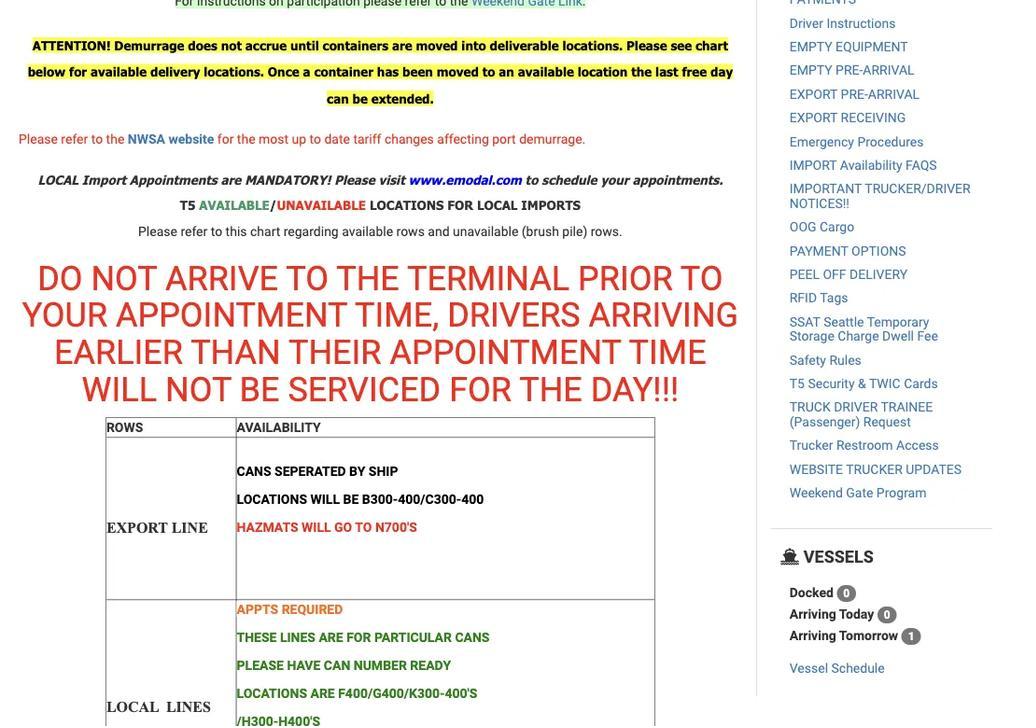 Task type: locate. For each thing, give the bounding box(es) containing it.
program
[[877, 486, 927, 501]]

port
[[493, 132, 516, 147]]

1 vertical spatial locations.
[[204, 64, 264, 80]]

docked 0 arriving today 0 arriving tomorrow 1
[[790, 585, 915, 644]]

updates
[[906, 462, 962, 477]]

0 horizontal spatial available
[[91, 64, 147, 80]]

0 vertical spatial export
[[790, 87, 838, 102]]

0 vertical spatial for
[[69, 64, 87, 80]]

for up please have can number ready
[[347, 630, 371, 645]]

are up has
[[392, 38, 413, 53]]

locations.
[[563, 38, 623, 53], [204, 64, 264, 80]]

below
[[28, 64, 66, 80]]

1 vertical spatial locations
[[237, 492, 307, 508]]

1 horizontal spatial local
[[477, 198, 518, 213]]

ship image
[[781, 549, 800, 565]]

1 horizontal spatial available
[[342, 224, 393, 240]]

0 vertical spatial empty
[[790, 39, 833, 54]]

please up last
[[627, 38, 668, 53]]

(brush
[[522, 224, 560, 240]]

locations for are
[[237, 686, 307, 702]]

available down deliverable
[[518, 64, 574, 80]]

cans up the 400's
[[455, 630, 490, 645]]

are up the can
[[319, 630, 344, 645]]

t5 down appointments
[[180, 198, 196, 213]]

are down the can
[[311, 686, 335, 702]]

locations up the hazmats
[[237, 492, 307, 508]]

available down demurrage
[[91, 64, 147, 80]]

0 vertical spatial 0
[[844, 588, 850, 601]]

1 horizontal spatial chart
[[696, 38, 729, 53]]

export receiving link
[[790, 110, 907, 126]]

fee
[[918, 329, 939, 344]]

day!!!
[[591, 370, 679, 409]]

for
[[448, 198, 474, 213], [450, 370, 512, 409], [347, 630, 371, 645]]

0 up tomorrow
[[885, 609, 891, 622]]

hazmats
[[237, 520, 299, 536]]

0 horizontal spatial be
[[240, 370, 280, 409]]

to inside attention! demurrage does not accrue until containers are moved into deliverable locations. please see chart below for available delivery locations. once a container has been moved to an available location the last free day can be extended.
[[483, 64, 496, 80]]

the down drivers
[[520, 370, 583, 409]]

0 vertical spatial be
[[240, 370, 280, 409]]

0 horizontal spatial lines
[[166, 699, 211, 716]]

changes
[[385, 132, 434, 147]]

today
[[840, 607, 875, 622]]

1 horizontal spatial 0
[[885, 609, 891, 622]]

1 horizontal spatial locations.
[[563, 38, 623, 53]]

0 vertical spatial chart
[[696, 38, 729, 53]]

0 vertical spatial refer
[[61, 132, 88, 147]]

0 horizontal spatial for
[[69, 64, 87, 80]]

cards
[[905, 376, 939, 392]]

availability
[[841, 158, 903, 173]]

safety
[[790, 353, 827, 368]]

local up unavailable
[[477, 198, 518, 213]]

1 vertical spatial for
[[218, 132, 234, 147]]

locations up rows
[[370, 198, 444, 213]]

arriving
[[589, 296, 739, 335]]

the inside attention! demurrage does not accrue until containers are moved into deliverable locations. please see chart below for available delivery locations. once a container has been moved to an available location the last free day can be extended.
[[632, 64, 652, 80]]

refer up import
[[61, 132, 88, 147]]

ssat
[[790, 314, 821, 330]]

0 horizontal spatial local
[[38, 172, 78, 188]]

be up availability
[[240, 370, 280, 409]]

to
[[483, 64, 496, 80], [91, 132, 103, 147], [310, 132, 321, 147], [526, 172, 539, 188], [211, 224, 222, 240]]

cans seperated by ship
[[237, 464, 398, 480]]

instructions
[[827, 15, 896, 31]]

will left go
[[302, 520, 331, 536]]

empty equipment link
[[790, 39, 909, 54]]

export
[[790, 87, 838, 102], [790, 110, 838, 126], [106, 519, 168, 536]]

to right up
[[310, 132, 321, 147]]

1 vertical spatial t5
[[790, 376, 805, 392]]

export left line
[[106, 519, 168, 536]]

demurrage.
[[520, 132, 586, 147]]

pre- down empty pre-arrival link
[[841, 87, 869, 102]]

0 horizontal spatial are
[[221, 172, 241, 188]]

1 vertical spatial chart
[[250, 224, 281, 240]]

trainee
[[881, 400, 934, 415]]

0 vertical spatial pre-
[[836, 63, 864, 78]]

by
[[350, 464, 366, 480]]

arrival down equipment
[[864, 63, 915, 78]]

location
[[578, 64, 628, 80]]

0 horizontal spatial t5
[[180, 198, 196, 213]]

0 vertical spatial locations.
[[563, 38, 623, 53]]

will up hazmats will go to n700's
[[311, 492, 340, 508]]

chart down "/"
[[250, 224, 281, 240]]

trucker/driver
[[865, 181, 971, 197]]

1 vertical spatial 0
[[885, 609, 891, 622]]

1 vertical spatial will
[[311, 492, 340, 508]]

refer for the
[[61, 132, 88, 147]]

are up available
[[221, 172, 241, 188]]

the left last
[[632, 64, 652, 80]]

0 vertical spatial will
[[82, 370, 157, 409]]

1 horizontal spatial to
[[355, 520, 372, 536]]

1 vertical spatial are
[[221, 172, 241, 188]]

2 vertical spatial will
[[302, 520, 331, 536]]

for inside do not arrive to the terminal prior to your appointment time, drivers arriving earlier than their appointment time will not be serviced for the day!!!
[[450, 370, 512, 409]]

do
[[38, 259, 83, 298]]

1 horizontal spatial are
[[392, 38, 413, 53]]

1 vertical spatial the
[[520, 370, 583, 409]]

arrival up receiving
[[869, 87, 920, 102]]

export pre-arrival link
[[790, 87, 920, 102]]

driver instructions empty equipment empty pre-arrival export pre-arrival export receiving emergency procedures import availability faqs important trucker/driver notices!! oog cargo payment options peel off delivery rfid tags ssat seattle temporary storage charge dwell fee safety rules t5 security & twic cards truck driver trainee (passenger) request trucker restroom access website trucker updates weekend gate program
[[790, 15, 971, 501]]

to down "regarding"
[[286, 259, 329, 298]]

0 up the today
[[844, 588, 850, 601]]

the down please refer to this chart regarding available rows and unavailable (brush pile) rows.
[[337, 259, 400, 298]]

chart
[[696, 38, 729, 53], [250, 224, 281, 240]]

0 horizontal spatial 0
[[844, 588, 850, 601]]

arrival
[[864, 63, 915, 78], [869, 87, 920, 102]]

2 empty from the top
[[790, 63, 833, 78]]

1 vertical spatial refer
[[181, 224, 208, 240]]

request
[[864, 414, 912, 430]]

0 vertical spatial the
[[337, 259, 400, 298]]

pre- down empty equipment link
[[836, 63, 864, 78]]

0 horizontal spatial chart
[[250, 224, 281, 240]]

2 arriving from the top
[[790, 628, 837, 644]]

t5 down safety
[[790, 376, 805, 392]]

2 vertical spatial for
[[347, 630, 371, 645]]

2 vertical spatial locations
[[237, 686, 307, 702]]

locations will be b300-400/c300-400
[[237, 492, 484, 508]]

1 horizontal spatial be
[[343, 492, 359, 508]]

arriving up vessel
[[790, 628, 837, 644]]

mandatory!
[[245, 172, 331, 188]]

will inside do not arrive to the terminal prior to your appointment time, drivers arriving earlier than their appointment time will not be serviced for the day!!!
[[82, 370, 157, 409]]

0 horizontal spatial cans
[[237, 464, 272, 480]]

1 horizontal spatial lines
[[280, 630, 316, 645]]

0 vertical spatial lines
[[280, 630, 316, 645]]

1 vertical spatial arriving
[[790, 628, 837, 644]]

to left an
[[483, 64, 496, 80]]

2 horizontal spatial to
[[681, 259, 724, 298]]

1 vertical spatial empty
[[790, 63, 833, 78]]

locations
[[370, 198, 444, 213], [237, 492, 307, 508], [237, 686, 307, 702]]

will for locations
[[311, 492, 340, 508]]

empty down empty equipment link
[[790, 63, 833, 78]]

to for n700's
[[355, 520, 372, 536]]

import
[[82, 172, 126, 188]]

pile)
[[563, 224, 588, 240]]

0 horizontal spatial refer
[[61, 132, 88, 147]]

1 vertical spatial cans
[[455, 630, 490, 645]]

accrue
[[246, 38, 287, 53]]

local  lines
[[106, 699, 211, 716]]

1 horizontal spatial the
[[520, 370, 583, 409]]

temporary
[[868, 314, 930, 330]]

for right website
[[218, 132, 234, 147]]

trucker
[[847, 462, 903, 477]]

please inside attention! demurrage does not accrue until containers are moved into deliverable locations. please see chart below for available delivery locations. once a container has been moved to an available location the last free day can be extended.
[[627, 38, 668, 53]]

1 horizontal spatial for
[[218, 132, 234, 147]]

0 vertical spatial cans
[[237, 464, 272, 480]]

0 vertical spatial local
[[38, 172, 78, 188]]

peel off delivery link
[[790, 267, 908, 282]]

storage
[[790, 329, 835, 344]]

locations down please
[[237, 686, 307, 702]]

these lines are for particular cans
[[237, 630, 490, 645]]

safety rules link
[[790, 353, 862, 368]]

regarding
[[284, 224, 339, 240]]

2 horizontal spatial the
[[632, 64, 652, 80]]

to right prior
[[681, 259, 724, 298]]

please refer to this chart regarding available rows and unavailable (brush pile) rows.
[[138, 224, 623, 240]]

empty down the "driver"
[[790, 39, 833, 54]]

1 vertical spatial export
[[790, 110, 838, 126]]

once
[[268, 64, 300, 80]]

locations. down "not"
[[204, 64, 264, 80]]

for down attention!
[[69, 64, 87, 80]]

moved down the into
[[437, 64, 479, 80]]

vessel
[[790, 661, 829, 676]]

0 vertical spatial not
[[91, 259, 157, 298]]

www.emodal.com
[[409, 172, 522, 188]]

affecting
[[438, 132, 489, 147]]

1 horizontal spatial refer
[[181, 224, 208, 240]]

arriving down docked
[[790, 607, 837, 622]]

will up rows
[[82, 370, 157, 409]]

0 vertical spatial are
[[319, 630, 344, 645]]

does
[[188, 38, 217, 53]]

to right go
[[355, 520, 372, 536]]

0 horizontal spatial the
[[106, 132, 125, 147]]

pre-
[[836, 63, 864, 78], [841, 87, 869, 102]]

for down www.emodal.com
[[448, 198, 474, 213]]

can
[[324, 658, 351, 673]]

0 horizontal spatial the
[[337, 259, 400, 298]]

ship
[[369, 464, 398, 480]]

local left import
[[38, 172, 78, 188]]

cans down availability
[[237, 464, 272, 480]]

refer left this
[[181, 224, 208, 240]]

containers
[[323, 38, 389, 53]]

for down drivers
[[450, 370, 512, 409]]

be down by
[[343, 492, 359, 508]]

export up "export receiving" link
[[790, 87, 838, 102]]

appointment down this
[[116, 296, 347, 335]]

available
[[91, 64, 147, 80], [518, 64, 574, 80], [342, 224, 393, 240]]

1 horizontal spatial not
[[165, 370, 231, 409]]

tariff
[[354, 132, 382, 147]]

1 horizontal spatial t5
[[790, 376, 805, 392]]

0 horizontal spatial not
[[91, 259, 157, 298]]

the
[[632, 64, 652, 80], [106, 132, 125, 147], [237, 132, 256, 147]]

appointment down terminal
[[390, 333, 622, 372]]

0 horizontal spatial to
[[286, 259, 329, 298]]

locations. up location
[[563, 38, 623, 53]]

to
[[286, 259, 329, 298], [681, 259, 724, 298], [355, 520, 372, 536]]

not
[[221, 38, 242, 53]]

the left most
[[237, 132, 256, 147]]

0 vertical spatial are
[[392, 38, 413, 53]]

the left nwsa
[[106, 132, 125, 147]]

most
[[259, 132, 289, 147]]

1 vertical spatial for
[[450, 370, 512, 409]]

export up emergency
[[790, 110, 838, 126]]

chart up day
[[696, 38, 729, 53]]

empty
[[790, 39, 833, 54], [790, 63, 833, 78]]

available down 't5 available / unavailable locations for local imports'
[[342, 224, 393, 240]]

0 vertical spatial t5
[[180, 198, 196, 213]]

moved up been
[[416, 38, 458, 53]]

equipment
[[836, 39, 909, 54]]

please down appointments
[[138, 224, 177, 240]]

demurrage
[[114, 38, 184, 53]]

0 vertical spatial arriving
[[790, 607, 837, 622]]



Task type: describe. For each thing, give the bounding box(es) containing it.
to up imports
[[526, 172, 539, 188]]

drivers
[[448, 296, 581, 335]]

please refer to the nwsa website for the most up to date tariff changes affecting port demurrage.
[[19, 132, 586, 147]]

1 horizontal spatial cans
[[455, 630, 490, 645]]

ssat seattle temporary storage charge dwell fee link
[[790, 314, 939, 344]]

1 arriving from the top
[[790, 607, 837, 622]]

nwsa
[[128, 132, 165, 147]]

1 vertical spatial are
[[311, 686, 335, 702]]

1 vertical spatial not
[[165, 370, 231, 409]]

n700's
[[376, 520, 417, 536]]

oog cargo link
[[790, 220, 855, 235]]

visit
[[379, 172, 405, 188]]

payment options link
[[790, 243, 907, 259]]

1
[[909, 631, 915, 644]]

1 horizontal spatial the
[[237, 132, 256, 147]]

required
[[282, 602, 343, 617]]

refer for this
[[181, 224, 208, 240]]

locations for will
[[237, 492, 307, 508]]

please up 't5 available / unavailable locations for local imports'
[[335, 172, 375, 188]]

rows.
[[591, 224, 623, 240]]

terminal
[[407, 259, 570, 298]]

schedule
[[542, 172, 597, 188]]

will for hazmats
[[302, 520, 331, 536]]

t5 inside driver instructions empty equipment empty pre-arrival export pre-arrival export receiving emergency procedures import availability faqs important trucker/driver notices!! oog cargo payment options peel off delivery rfid tags ssat seattle temporary storage charge dwell fee safety rules t5 security & twic cards truck driver trainee (passenger) request trucker restroom access website trucker updates weekend gate program
[[790, 376, 805, 392]]

arrive
[[165, 259, 278, 298]]

please down the below
[[19, 132, 58, 147]]

0 vertical spatial arrival
[[864, 63, 915, 78]]

2 vertical spatial export
[[106, 519, 168, 536]]

than
[[191, 333, 281, 372]]

truck
[[790, 400, 831, 415]]

t5 security & twic cards link
[[790, 376, 939, 392]]

weekend
[[790, 486, 843, 501]]

go
[[335, 520, 352, 536]]

to for the
[[286, 259, 329, 298]]

/
[[270, 198, 277, 213]]

appointments.
[[633, 172, 723, 188]]

options
[[852, 243, 907, 259]]

vessel schedule
[[790, 661, 885, 676]]

and
[[428, 224, 450, 240]]

attention! demurrage does not accrue until containers are moved into deliverable locations. please see chart below for available delivery locations. once a container has been moved to an available location the last free day can be extended.
[[28, 38, 733, 106]]

a
[[303, 64, 311, 80]]

time,
[[355, 296, 439, 335]]

be inside do not arrive to the terminal prior to your appointment time, drivers arriving earlier than their appointment time will not be serviced for the day!!!
[[240, 370, 280, 409]]

prior
[[578, 259, 673, 298]]

website
[[790, 462, 844, 477]]

have
[[287, 658, 321, 673]]

1 vertical spatial arrival
[[869, 87, 920, 102]]

1 vertical spatial be
[[343, 492, 359, 508]]

extended.
[[372, 91, 434, 106]]

to up import
[[91, 132, 103, 147]]

rfid
[[790, 291, 818, 306]]

availability
[[237, 420, 321, 435]]

these
[[237, 630, 277, 645]]

hazmats will go to n700's
[[237, 520, 417, 536]]

0 horizontal spatial appointment
[[116, 296, 347, 335]]

nwsa website link
[[128, 132, 214, 147]]

seattle
[[824, 314, 865, 330]]

please
[[237, 658, 284, 673]]

1 vertical spatial lines
[[166, 699, 211, 716]]

please have can number ready
[[237, 658, 451, 673]]

1 empty from the top
[[790, 39, 833, 54]]

their
[[289, 333, 382, 372]]

import
[[790, 158, 837, 173]]

important
[[790, 181, 862, 197]]

1 vertical spatial pre-
[[841, 87, 869, 102]]

1 vertical spatial local
[[477, 198, 518, 213]]

docked
[[790, 585, 834, 601]]

truck driver trainee (passenger) request link
[[790, 400, 934, 430]]

unavailable
[[453, 224, 519, 240]]

date
[[325, 132, 350, 147]]

vessels
[[800, 548, 874, 567]]

chart inside attention! demurrage does not accrue until containers are moved into deliverable locations. please see chart below for available delivery locations. once a container has been moved to an available location the last free day can be extended.
[[696, 38, 729, 53]]

emergency procedures link
[[790, 134, 924, 149]]

1 horizontal spatial appointment
[[390, 333, 622, 372]]

container
[[314, 64, 374, 80]]

emergency
[[790, 134, 855, 149]]

driver
[[790, 15, 824, 31]]

driver instructions link
[[790, 15, 896, 31]]

receiving
[[841, 110, 907, 126]]

ready
[[410, 658, 451, 673]]

website trucker updates link
[[790, 462, 962, 477]]

until
[[291, 38, 319, 53]]

0 vertical spatial moved
[[416, 38, 458, 53]]

delivery
[[850, 267, 908, 282]]

1 vertical spatial moved
[[437, 64, 479, 80]]

unavailable
[[277, 198, 366, 213]]

can
[[327, 91, 349, 106]]

f400/g400/k300-
[[338, 686, 445, 702]]

has
[[377, 64, 399, 80]]

b300-
[[362, 492, 398, 508]]

procedures
[[858, 134, 924, 149]]

tomorrow
[[840, 628, 899, 644]]

up
[[292, 132, 307, 147]]

0 vertical spatial locations
[[370, 198, 444, 213]]

delivery
[[150, 64, 200, 80]]

cargo
[[820, 220, 855, 235]]

serviced
[[288, 370, 441, 409]]

gate
[[847, 486, 874, 501]]

tags
[[821, 291, 849, 306]]

imports
[[522, 198, 581, 213]]

to left this
[[211, 224, 222, 240]]

empty pre-arrival link
[[790, 63, 915, 78]]

rows
[[106, 420, 143, 435]]

faqs
[[906, 158, 938, 173]]

trucker
[[790, 438, 834, 454]]

charge
[[838, 329, 880, 344]]

oog
[[790, 220, 817, 235]]

2 horizontal spatial available
[[518, 64, 574, 80]]

0 horizontal spatial locations.
[[204, 64, 264, 80]]

for inside attention! demurrage does not accrue until containers are moved into deliverable locations. please see chart below for available delivery locations. once a container has been moved to an available location the last free day can be extended.
[[69, 64, 87, 80]]

rfid tags link
[[790, 291, 849, 306]]

are inside attention! demurrage does not accrue until containers are moved into deliverable locations. please see chart below for available delivery locations. once a container has been moved to an available location the last free day can be extended.
[[392, 38, 413, 53]]

website
[[169, 132, 214, 147]]

0 vertical spatial for
[[448, 198, 474, 213]]

time
[[629, 333, 707, 372]]

this
[[226, 224, 247, 240]]

earlier
[[54, 333, 183, 372]]

locations are f400/g400/k300-400's
[[237, 686, 478, 702]]

do not arrive to the terminal prior to your appointment time, drivers arriving earlier than their appointment time will not be serviced for the day!!!
[[22, 259, 739, 409]]



Task type: vqa. For each thing, say whether or not it's contained in the screenshot.
rightmost CANS
yes



